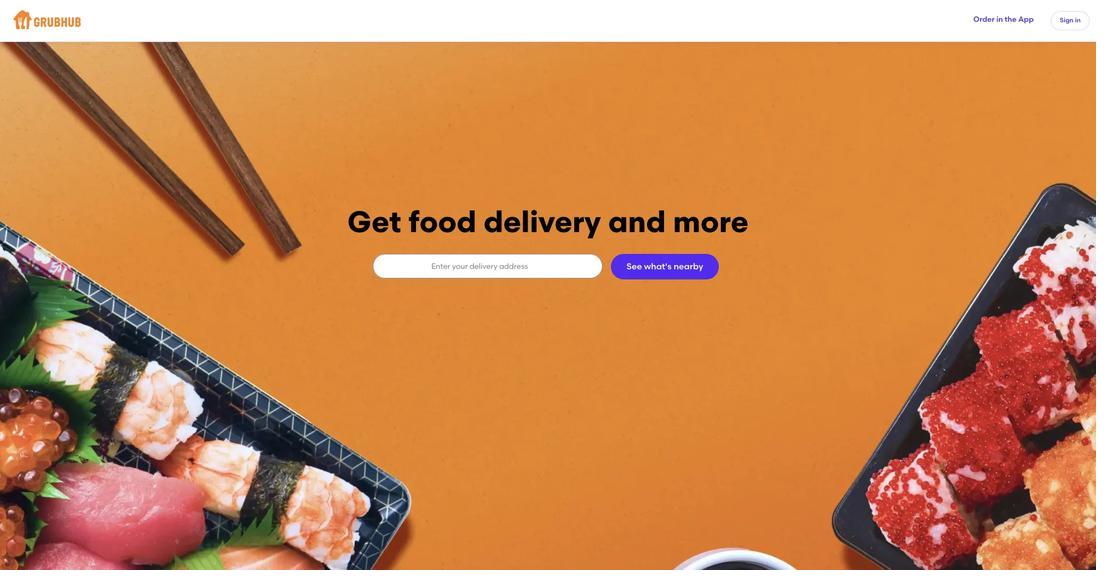 Task type: locate. For each thing, give the bounding box(es) containing it.
1 horizontal spatial in
[[1076, 17, 1081, 24]]

in inside button
[[1076, 17, 1081, 24]]

what's
[[644, 261, 672, 272]]

see
[[627, 261, 642, 272]]

order in the app
[[974, 15, 1034, 24]]

Search Address search field
[[373, 255, 601, 278]]

in left the at top
[[997, 15, 1003, 24]]

get food delivery and more
[[348, 204, 749, 240]]

in right sign in the right of the page
[[1076, 17, 1081, 24]]

get
[[348, 204, 401, 240]]

see what's nearby
[[627, 261, 704, 272]]

0 horizontal spatial in
[[997, 15, 1003, 24]]

in for sign
[[1076, 17, 1081, 24]]

and
[[608, 204, 666, 240]]

in
[[997, 15, 1003, 24], [1076, 17, 1081, 24]]



Task type: describe. For each thing, give the bounding box(es) containing it.
sign in
[[1060, 17, 1081, 24]]

app
[[1019, 15, 1034, 24]]

the
[[1005, 15, 1017, 24]]

delivery
[[484, 204, 601, 240]]

order in the app link
[[974, 15, 1034, 25]]

sign
[[1060, 17, 1074, 24]]

nearby
[[674, 261, 704, 272]]

sign in button
[[1051, 11, 1090, 30]]

in for order
[[997, 15, 1003, 24]]

see what's nearby button
[[611, 254, 719, 280]]

order
[[974, 15, 995, 24]]

burger and fries delivery image
[[0, 41, 1097, 570]]

more
[[673, 204, 749, 240]]

food
[[409, 204, 477, 240]]

main navigation navigation
[[0, 0, 1097, 41]]



Task type: vqa. For each thing, say whether or not it's contained in the screenshot.
'in'
yes



